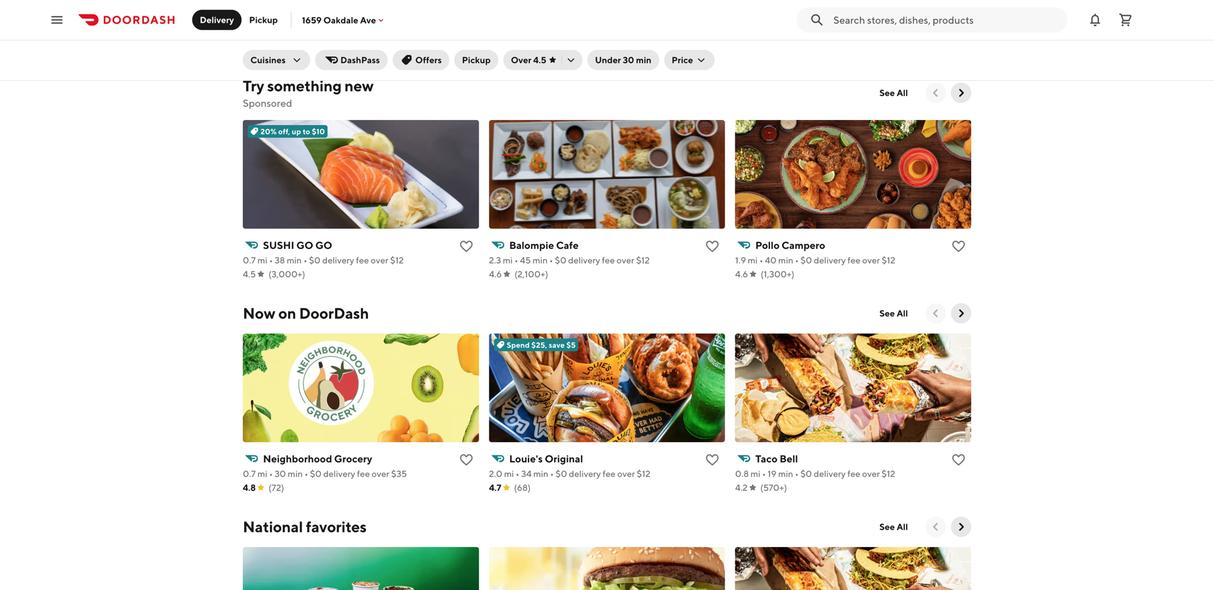 Task type: describe. For each thing, give the bounding box(es) containing it.
fee for neighborhood grocery
[[357, 469, 370, 479]]

balompie
[[509, 239, 554, 251]]

over for curry up now
[[369, 28, 386, 38]]

$25,
[[532, 341, 547, 350]]

min for louie's original
[[534, 469, 549, 479]]

1 vertical spatial pickup button
[[455, 50, 498, 70]]

something
[[267, 77, 342, 95]]

$12 inside "link"
[[883, 28, 897, 38]]

previous button of carousel image for taco bell
[[930, 307, 942, 320]]

louie's
[[509, 453, 543, 465]]

now on doordash link
[[243, 304, 369, 324]]

over for pollo campero
[[863, 255, 880, 266]]

click to add this store to your saved list image for louie's original
[[705, 453, 720, 468]]

save
[[549, 341, 565, 350]]

mi for sushi go go
[[258, 255, 267, 266]]

min inside "link"
[[780, 28, 795, 38]]

next button of carousel image
[[955, 87, 968, 99]]

cafe
[[556, 239, 579, 251]]

original
[[545, 453, 583, 465]]

$​0 for louie's original
[[556, 469, 567, 479]]

now on doordash
[[243, 305, 369, 323]]

(570+)
[[761, 483, 787, 493]]

1.9
[[735, 255, 746, 266]]

taco bell
[[756, 453, 798, 465]]

over 4.5
[[511, 55, 547, 65]]

(2,100+)
[[515, 269, 548, 280]]

national
[[243, 518, 303, 536]]

fee for sushi go go
[[356, 255, 369, 266]]

delivery for pollo campero
[[814, 255, 846, 266]]

doordash
[[299, 305, 369, 323]]

$​0 for neighborhood grocery
[[310, 469, 322, 479]]

price button
[[664, 50, 715, 70]]

over for taco bell
[[862, 469, 880, 479]]

under 30 min
[[595, 55, 652, 65]]

pollo campero
[[756, 239, 826, 251]]

2.5 mi • 31 min • $​0 delivery fee over $12
[[243, 28, 402, 38]]

up
[[292, 127, 301, 136]]

favorites
[[306, 518, 367, 536]]

cuisines button
[[243, 50, 310, 70]]

louie's original
[[509, 453, 583, 465]]

sponsored
[[243, 97, 292, 109]]

30 for 0.7 mi • 30 min • $​0 delivery fee over $35
[[275, 469, 286, 479]]

0.7 for sushi go go
[[243, 255, 256, 266]]

neighborhood grocery
[[263, 453, 372, 465]]

off,
[[278, 127, 290, 136]]

2 go from the left
[[315, 239, 332, 251]]

(72)
[[269, 483, 284, 493]]

0 vertical spatial pickup button
[[242, 10, 286, 30]]

over for louie's original
[[618, 469, 635, 479]]

$12 for taco bell
[[882, 469, 896, 479]]

over
[[511, 55, 532, 65]]

0 items, open order cart image
[[1118, 12, 1133, 28]]

fee for pollo campero
[[848, 255, 861, 266]]

0.7 mi • 30 min • $​0 delivery fee over $35
[[243, 469, 407, 479]]

delivery inside '2.5 mi • 30 min • $​0 delivery fee over $12' "link"
[[816, 28, 847, 38]]

(3,000+)
[[269, 269, 305, 280]]

to
[[303, 127, 310, 136]]

offers
[[415, 55, 442, 65]]

2.5 mi • 30 min • $​0 delivery fee over $12 link
[[735, 9, 972, 56]]

4.2
[[735, 483, 748, 493]]

min for curry up now
[[285, 28, 300, 38]]

0.8
[[735, 469, 749, 479]]

0.7 for neighborhood grocery
[[243, 469, 256, 479]]

delivery for curry up now
[[320, 28, 352, 38]]

34
[[521, 469, 532, 479]]

mi for neighborhood grocery
[[258, 469, 267, 479]]

4.5 inside button
[[533, 55, 547, 65]]

fee for balompie cafe
[[602, 255, 615, 266]]

delivery button
[[192, 10, 242, 30]]

pollo
[[756, 239, 780, 251]]

min inside button
[[636, 55, 652, 65]]

2.5 for 2.5 mi • 31 min • $​0 delivery fee over $12
[[243, 28, 256, 38]]

click to add this store to your saved list image for neighborhood grocery
[[459, 453, 474, 468]]

(1,300+)
[[761, 269, 795, 280]]

1 see from the top
[[880, 88, 895, 98]]

over for balompie cafe
[[617, 255, 635, 266]]

1 horizontal spatial pickup
[[462, 55, 491, 65]]

min for taco bell
[[778, 469, 793, 479]]

open menu image
[[49, 12, 65, 28]]

30 inside button
[[623, 55, 634, 65]]

0.8 mi • 19 min • $​0 delivery fee over $12
[[735, 469, 896, 479]]

notification bell image
[[1088, 12, 1103, 28]]

20%
[[261, 127, 277, 136]]

0.7 mi • 38 min • $​0 delivery fee over $12
[[243, 255, 404, 266]]

sushi
[[263, 239, 294, 251]]

dashpass button
[[315, 50, 388, 70]]

fee for louie's original
[[603, 469, 616, 479]]

delivery for louie's original
[[569, 469, 601, 479]]

spend $25, save $5
[[507, 341, 576, 350]]

over for sushi go go
[[371, 255, 389, 266]]

all for national favorites
[[897, 522, 908, 533]]

on
[[278, 305, 296, 323]]

38
[[275, 255, 285, 266]]

grocery
[[334, 453, 372, 465]]

delivery for balompie cafe
[[568, 255, 600, 266]]

click to add this store to your saved list image for pollo campero
[[951, 239, 966, 254]]

new
[[345, 77, 374, 95]]

neighborhood
[[263, 453, 332, 465]]

$35
[[391, 469, 407, 479]]

curry
[[263, 12, 290, 24]]

fee for taco bell
[[848, 469, 861, 479]]

$​0 for pollo campero
[[801, 255, 812, 266]]



Task type: vqa. For each thing, say whether or not it's contained in the screenshot.
GOES
no



Task type: locate. For each thing, give the bounding box(es) containing it.
4.7
[[243, 41, 255, 52], [489, 483, 502, 493]]

4.7 up cuisines
[[243, 41, 255, 52]]

2 see from the top
[[880, 308, 895, 319]]

delivery for neighborhood grocery
[[323, 469, 355, 479]]

delivery
[[320, 28, 352, 38], [816, 28, 847, 38], [322, 255, 354, 266], [568, 255, 600, 266], [814, 255, 846, 266], [323, 469, 355, 479], [569, 469, 601, 479], [814, 469, 846, 479]]

0 vertical spatial pickup
[[249, 15, 278, 25]]

1 go from the left
[[296, 239, 313, 251]]

3 see all link from the top
[[872, 517, 916, 538]]

over for neighborhood grocery
[[372, 469, 389, 479]]

min for balompie cafe
[[533, 255, 548, 266]]

1 vertical spatial see
[[880, 308, 895, 319]]

0 horizontal spatial 4.6
[[489, 269, 502, 280]]

click to add this store to your saved list image for sushi go go
[[459, 239, 474, 254]]

(6,500+)
[[515, 41, 551, 52]]

ave
[[360, 15, 376, 25]]

now
[[308, 12, 330, 24], [243, 305, 275, 323]]

0 vertical spatial 4.7
[[243, 41, 255, 52]]

4.5 down the (6,500+)
[[533, 55, 547, 65]]

4.8 for (6,500+)
[[489, 41, 502, 52]]

previous button of carousel image for pollo campero
[[930, 87, 942, 99]]

over
[[369, 28, 386, 38], [864, 28, 882, 38], [371, 255, 389, 266], [617, 255, 635, 266], [863, 255, 880, 266], [372, 469, 389, 479], [618, 469, 635, 479], [862, 469, 880, 479]]

mi for taco bell
[[751, 469, 761, 479]]

see all link for now on doordash
[[872, 304, 916, 324]]

cuisines
[[250, 55, 286, 65]]

19
[[768, 469, 777, 479]]

$12 for louie's original
[[637, 469, 651, 479]]

1 horizontal spatial 4.7
[[489, 483, 502, 493]]

31
[[274, 28, 283, 38]]

fee inside "link"
[[849, 28, 862, 38]]

see
[[880, 88, 895, 98], [880, 308, 895, 319], [880, 522, 895, 533]]

mi for louie's original
[[504, 469, 514, 479]]

4.6 for balompie cafe
[[489, 269, 502, 280]]

1 0.7 from the top
[[243, 255, 256, 266]]

2 4.6 from the left
[[735, 269, 748, 280]]

pickup button left over
[[455, 50, 498, 70]]

2.0 mi • 34 min • $​0 delivery fee over $12
[[489, 469, 651, 479]]

1 vertical spatial all
[[897, 308, 908, 319]]

$12 for pollo campero
[[882, 255, 896, 266]]

2.5 mi • 30 min • $​0 delivery fee over $12
[[735, 28, 897, 38]]

see all
[[880, 88, 908, 98], [880, 308, 908, 319], [880, 522, 908, 533]]

balompie cafe
[[509, 239, 579, 251]]

Store search: begin typing to search for stores available on DoorDash text field
[[834, 13, 1060, 27]]

2 2.5 from the left
[[735, 28, 748, 38]]

0 vertical spatial now
[[308, 12, 330, 24]]

1 horizontal spatial 4.6
[[735, 269, 748, 280]]

offers button
[[393, 50, 449, 70]]

previous button of carousel image
[[930, 87, 942, 99], [930, 307, 942, 320]]

next button of carousel image for now on doordash
[[955, 307, 968, 320]]

2 vertical spatial 30
[[275, 469, 286, 479]]

0 horizontal spatial now
[[243, 305, 275, 323]]

1659 oakdale ave button
[[302, 15, 386, 25]]

0 vertical spatial 0.7
[[243, 255, 256, 266]]

4.5 left (3,000+)
[[243, 269, 256, 280]]

mi inside '2.5 mi • 30 min • $​0 delivery fee over $12' "link"
[[750, 28, 760, 38]]

0 vertical spatial 30
[[767, 28, 778, 38]]

taco
[[756, 453, 778, 465]]

oakdale
[[324, 15, 358, 25]]

4.8 for (72)
[[243, 483, 256, 493]]

1659
[[302, 15, 322, 25]]

mi
[[257, 28, 267, 38], [750, 28, 760, 38], [258, 255, 267, 266], [503, 255, 513, 266], [748, 255, 758, 266], [258, 469, 267, 479], [504, 469, 514, 479], [751, 469, 761, 479]]

mi for pollo campero
[[748, 255, 758, 266]]

30
[[767, 28, 778, 38], [623, 55, 634, 65], [275, 469, 286, 479]]

2 vertical spatial see all
[[880, 522, 908, 533]]

min for sushi go go
[[287, 255, 302, 266]]

2 vertical spatial see
[[880, 522, 895, 533]]

campero
[[782, 239, 826, 251]]

1 2.5 from the left
[[243, 28, 256, 38]]

all
[[897, 88, 908, 98], [897, 308, 908, 319], [897, 522, 908, 533]]

30 inside "link"
[[767, 28, 778, 38]]

4.6 for pollo campero
[[735, 269, 748, 280]]

0 horizontal spatial 4.7
[[243, 41, 255, 52]]

bell
[[780, 453, 798, 465]]

national favorites
[[243, 518, 367, 536]]

4.6
[[489, 269, 502, 280], [735, 269, 748, 280]]

$​0 for curry up now
[[307, 28, 318, 38]]

go
[[296, 239, 313, 251], [315, 239, 332, 251]]

click to add this store to your saved list image for balompie cafe
[[705, 239, 720, 254]]

pickup up '31'
[[249, 15, 278, 25]]

2.0
[[489, 469, 502, 479]]

2 horizontal spatial 30
[[767, 28, 778, 38]]

under 30 min button
[[588, 50, 659, 70]]

4.8
[[489, 41, 502, 52], [243, 483, 256, 493]]

national favorites link
[[243, 517, 367, 538]]

mi for balompie cafe
[[503, 255, 513, 266]]

now up 2.5 mi • 31 min • $​0 delivery fee over $12
[[308, 12, 330, 24]]

3 see from the top
[[880, 522, 895, 533]]

pickup button
[[242, 10, 286, 30], [455, 50, 498, 70]]

2.3 mi • 45 min • $​0 delivery fee over $12
[[489, 255, 650, 266]]

pickup left over
[[462, 55, 491, 65]]

0 vertical spatial see
[[880, 88, 895, 98]]

fee for curry up now
[[354, 28, 367, 38]]

min for neighborhood grocery
[[288, 469, 303, 479]]

previous button of carousel image
[[930, 521, 942, 534]]

45
[[520, 255, 531, 266]]

$​0
[[307, 28, 318, 38], [802, 28, 814, 38], [309, 255, 321, 266], [555, 255, 567, 266], [801, 255, 812, 266], [310, 469, 322, 479], [556, 469, 567, 479], [801, 469, 812, 479]]

0 vertical spatial 4.5
[[533, 55, 547, 65]]

delivery
[[200, 15, 234, 25]]

0 horizontal spatial 4.5
[[243, 269, 256, 280]]

now left on at the bottom left
[[243, 305, 275, 323]]

next button of carousel image
[[955, 307, 968, 320], [955, 521, 968, 534]]

pickup
[[249, 15, 278, 25], [462, 55, 491, 65]]

4.7 for curry up now
[[243, 41, 255, 52]]

1 vertical spatial see all link
[[872, 304, 916, 324]]

under
[[595, 55, 621, 65]]

0 horizontal spatial 30
[[275, 469, 286, 479]]

0 vertical spatial see all
[[880, 88, 908, 98]]

click to add this store to your saved list image for taco bell
[[951, 453, 966, 468]]

up
[[292, 12, 306, 24]]

3 all from the top
[[897, 522, 908, 533]]

see all link for national favorites
[[872, 517, 916, 538]]

1 horizontal spatial 4.8
[[489, 41, 502, 52]]

2.5
[[243, 28, 256, 38], [735, 28, 748, 38]]

1 4.6 from the left
[[489, 269, 502, 280]]

0 horizontal spatial pickup button
[[242, 10, 286, 30]]

$​0 for sushi go go
[[309, 255, 321, 266]]

0 horizontal spatial pickup
[[249, 15, 278, 25]]

$12
[[388, 28, 402, 38], [883, 28, 897, 38], [390, 255, 404, 266], [636, 255, 650, 266], [882, 255, 896, 266], [637, 469, 651, 479], [882, 469, 896, 479]]

fee
[[354, 28, 367, 38], [849, 28, 862, 38], [356, 255, 369, 266], [602, 255, 615, 266], [848, 255, 861, 266], [357, 469, 370, 479], [603, 469, 616, 479], [848, 469, 861, 479]]

1 horizontal spatial 30
[[623, 55, 634, 65]]

0 horizontal spatial go
[[296, 239, 313, 251]]

0 vertical spatial see all link
[[872, 83, 916, 103]]

2 all from the top
[[897, 308, 908, 319]]

2 vertical spatial see all link
[[872, 517, 916, 538]]

$​0 for taco bell
[[801, 469, 812, 479]]

2.5 for 2.5 mi • 30 min • $​0 delivery fee over $12
[[735, 28, 748, 38]]

0.7 up national
[[243, 469, 256, 479]]

all for now on doordash
[[897, 308, 908, 319]]

2 see all from the top
[[880, 308, 908, 319]]

$12 for balompie cafe
[[636, 255, 650, 266]]

1 previous button of carousel image from the top
[[930, 87, 942, 99]]

0 vertical spatial all
[[897, 88, 908, 98]]

0.7 left 38
[[243, 255, 256, 266]]

$12 for curry up now
[[388, 28, 402, 38]]

over inside "link"
[[864, 28, 882, 38]]

1659 oakdale ave
[[302, 15, 376, 25]]

4.7 for louie's original
[[489, 483, 502, 493]]

1 vertical spatial 4.8
[[243, 483, 256, 493]]

1 horizontal spatial pickup button
[[455, 50, 498, 70]]

1 next button of carousel image from the top
[[955, 307, 968, 320]]

$10
[[312, 127, 325, 136]]

•
[[269, 28, 273, 38], [301, 28, 305, 38], [761, 28, 765, 38], [797, 28, 800, 38], [269, 255, 273, 266], [304, 255, 307, 266], [515, 255, 518, 266], [550, 255, 553, 266], [760, 255, 763, 266], [795, 255, 799, 266], [269, 469, 273, 479], [305, 469, 308, 479], [516, 469, 520, 479], [550, 469, 554, 479], [762, 469, 766, 479], [795, 469, 799, 479]]

1 vertical spatial now
[[243, 305, 275, 323]]

$​0 for balompie cafe
[[555, 255, 567, 266]]

see for now on doordash
[[880, 308, 895, 319]]

mi for curry up now
[[257, 28, 267, 38]]

(20,300+)
[[268, 41, 310, 52]]

next button of carousel image for national favorites
[[955, 521, 968, 534]]

4.6 down 1.9
[[735, 269, 748, 280]]

1 vertical spatial next button of carousel image
[[955, 521, 968, 534]]

0 vertical spatial 4.8
[[489, 41, 502, 52]]

see all link
[[872, 83, 916, 103], [872, 304, 916, 324], [872, 517, 916, 538]]

1 horizontal spatial now
[[308, 12, 330, 24]]

see all for now on doordash
[[880, 308, 908, 319]]

sushi go go
[[263, 239, 332, 251]]

2 next button of carousel image from the top
[[955, 521, 968, 534]]

delivery for taco bell
[[814, 469, 846, 479]]

4.8 left the (6,500+)
[[489, 41, 502, 52]]

2 previous button of carousel image from the top
[[930, 307, 942, 320]]

4.8 left (72)
[[243, 483, 256, 493]]

2.3
[[489, 255, 501, 266]]

price
[[672, 55, 693, 65]]

1 vertical spatial 4.5
[[243, 269, 256, 280]]

1 vertical spatial 4.7
[[489, 483, 502, 493]]

(68)
[[514, 483, 531, 493]]

30 for 2.5 mi • 30 min • $​0 delivery fee over $12
[[767, 28, 778, 38]]

0.7
[[243, 255, 256, 266], [243, 469, 256, 479]]

1 vertical spatial see all
[[880, 308, 908, 319]]

2 see all link from the top
[[872, 304, 916, 324]]

try something new sponsored
[[243, 77, 374, 109]]

1 vertical spatial previous button of carousel image
[[930, 307, 942, 320]]

see all for national favorites
[[880, 522, 908, 533]]

see for national favorites
[[880, 522, 895, 533]]

$5
[[567, 341, 576, 350]]

40
[[765, 255, 777, 266]]

min for pollo campero
[[779, 255, 794, 266]]

delivery for sushi go go
[[322, 255, 354, 266]]

dashpass
[[341, 55, 380, 65]]

2 0.7 from the top
[[243, 469, 256, 479]]

20% off, up to $10
[[261, 127, 325, 136]]

0 horizontal spatial 4.8
[[243, 483, 256, 493]]

click to add this store to your saved list image
[[951, 11, 966, 27], [459, 239, 474, 254], [951, 239, 966, 254]]

4.6 down 2.3 at the top left
[[489, 269, 502, 280]]

try
[[243, 77, 264, 95]]

over 4.5 button
[[503, 50, 583, 70]]

1.9 mi • 40 min • $​0 delivery fee over $12
[[735, 255, 896, 266]]

1 vertical spatial pickup
[[462, 55, 491, 65]]

1 vertical spatial 0.7
[[243, 469, 256, 479]]

1 horizontal spatial 4.5
[[533, 55, 547, 65]]

2 vertical spatial all
[[897, 522, 908, 533]]

click to add this store to your saved list image
[[705, 239, 720, 254], [459, 453, 474, 468], [705, 453, 720, 468], [951, 453, 966, 468]]

spend
[[507, 341, 530, 350]]

2.5 inside "link"
[[735, 28, 748, 38]]

0 vertical spatial next button of carousel image
[[955, 307, 968, 320]]

3 see all from the top
[[880, 522, 908, 533]]

0 vertical spatial previous button of carousel image
[[930, 87, 942, 99]]

1 see all link from the top
[[872, 83, 916, 103]]

curry up now
[[263, 12, 330, 24]]

4.7 down 2.0
[[489, 483, 502, 493]]

0 horizontal spatial 2.5
[[243, 28, 256, 38]]

pickup button left the up
[[242, 10, 286, 30]]

1 all from the top
[[897, 88, 908, 98]]

$​0 inside "link"
[[802, 28, 814, 38]]

1 horizontal spatial go
[[315, 239, 332, 251]]

$12 for sushi go go
[[390, 255, 404, 266]]

1 horizontal spatial 2.5
[[735, 28, 748, 38]]

1 see all from the top
[[880, 88, 908, 98]]

1 vertical spatial 30
[[623, 55, 634, 65]]



